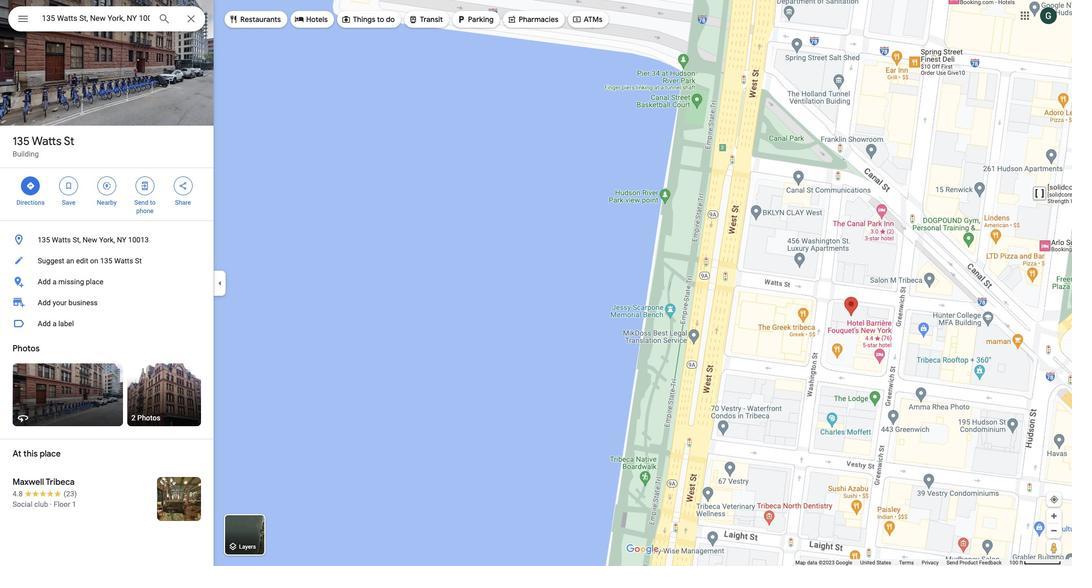 Task type: describe. For each thing, give the bounding box(es) containing it.
building
[[13, 150, 39, 158]]

4.8 stars 23 reviews image
[[13, 489, 77, 499]]

maxwell tribeca
[[13, 477, 75, 488]]

transit
[[420, 15, 443, 24]]

 transit
[[409, 14, 443, 25]]

add a missing place
[[38, 278, 104, 286]]

ft
[[1020, 560, 1024, 566]]

share
[[175, 199, 191, 206]]

2 photos button
[[127, 364, 201, 426]]


[[17, 12, 29, 26]]

135 watts st main content
[[0, 0, 214, 566]]

floor
[[54, 500, 70, 509]]

things
[[353, 15, 376, 24]]

ny
[[117, 236, 126, 244]]


[[229, 14, 238, 25]]

·
[[50, 500, 52, 509]]

directions
[[16, 199, 45, 206]]

united states button
[[861, 559, 892, 566]]

1
[[72, 500, 76, 509]]

100 ft button
[[1010, 560, 1062, 566]]

map data ©2023 google
[[796, 560, 853, 566]]

add your business
[[38, 299, 98, 307]]

watts for st,
[[52, 236, 71, 244]]

footer inside google maps element
[[796, 559, 1010, 566]]

0 horizontal spatial photos
[[13, 344, 40, 354]]

nearby
[[97, 199, 117, 206]]

atms
[[584, 15, 603, 24]]

at this place
[[13, 449, 61, 459]]

label
[[58, 320, 74, 328]]


[[140, 180, 150, 192]]

missing
[[58, 278, 84, 286]]


[[457, 14, 466, 25]]

 hotels
[[295, 14, 328, 25]]

watts for st
[[32, 134, 62, 149]]

2
[[131, 414, 136, 422]]

actions for 135 watts st region
[[0, 168, 214, 221]]

2 photos
[[131, 414, 161, 422]]

google
[[836, 560, 853, 566]]

add a missing place button
[[0, 271, 214, 292]]

privacy button
[[922, 559, 939, 566]]


[[409, 14, 418, 25]]

135 for st
[[13, 134, 30, 149]]

parking
[[468, 15, 494, 24]]

york,
[[99, 236, 115, 244]]

social club · floor 1
[[13, 500, 76, 509]]

photos inside button
[[137, 414, 161, 422]]

terms
[[900, 560, 915, 566]]

social
[[13, 500, 32, 509]]

 things to do
[[342, 14, 395, 25]]


[[508, 14, 517, 25]]

google account: greg robinson  
(robinsongreg175@gmail.com) image
[[1041, 7, 1058, 24]]


[[26, 180, 35, 192]]

feedback
[[980, 560, 1002, 566]]

 restaurants
[[229, 14, 281, 25]]


[[64, 180, 73, 192]]

edit
[[76, 257, 88, 265]]

tribeca
[[46, 477, 75, 488]]


[[102, 180, 112, 192]]

product
[[960, 560, 978, 566]]

to inside send to phone
[[150, 199, 156, 206]]

send for send to phone
[[134, 199, 148, 206]]


[[572, 14, 582, 25]]

united states
[[861, 560, 892, 566]]

 atms
[[572, 14, 603, 25]]

terms button
[[900, 559, 915, 566]]

4.8
[[13, 490, 23, 498]]

 button
[[8, 6, 38, 34]]

save
[[62, 199, 75, 206]]

hotels
[[306, 15, 328, 24]]

zoom out image
[[1051, 527, 1059, 535]]

 pharmacies
[[508, 14, 559, 25]]

add a label button
[[0, 313, 214, 334]]



Task type: locate. For each thing, give the bounding box(es) containing it.
show your location image
[[1050, 495, 1060, 504]]

1 vertical spatial st
[[135, 257, 142, 265]]

business
[[69, 299, 98, 307]]

watts down ny
[[114, 257, 133, 265]]

footer containing map data ©2023 google
[[796, 559, 1010, 566]]

place down on
[[86, 278, 104, 286]]

2 add from the top
[[38, 299, 51, 307]]

a left missing
[[53, 278, 57, 286]]

st,
[[73, 236, 81, 244]]

send product feedback
[[947, 560, 1002, 566]]

st inside 135 watts st building
[[64, 134, 74, 149]]

1 horizontal spatial photos
[[137, 414, 161, 422]]

1 horizontal spatial to
[[377, 15, 384, 24]]


[[295, 14, 304, 25]]

0 vertical spatial 135
[[13, 134, 30, 149]]

send up phone at the left
[[134, 199, 148, 206]]

st inside "button"
[[135, 257, 142, 265]]

a inside 'button'
[[53, 278, 57, 286]]

add a label
[[38, 320, 74, 328]]

new
[[83, 236, 97, 244]]

watts inside button
[[52, 236, 71, 244]]

135 inside "button"
[[100, 257, 112, 265]]

a inside button
[[53, 320, 57, 328]]

map
[[796, 560, 806, 566]]

3 add from the top
[[38, 320, 51, 328]]

place right 'this'
[[40, 449, 61, 459]]

1 a from the top
[[53, 278, 57, 286]]

watts up 'building'
[[32, 134, 62, 149]]

 search field
[[8, 6, 205, 34]]

to
[[377, 15, 384, 24], [150, 199, 156, 206]]

phone
[[136, 207, 154, 215]]

photos right 2 on the left bottom of the page
[[137, 414, 161, 422]]

135 watts st building
[[13, 134, 74, 158]]

watts
[[32, 134, 62, 149], [52, 236, 71, 244], [114, 257, 133, 265]]

states
[[877, 560, 892, 566]]

add for add a missing place
[[38, 278, 51, 286]]

club
[[34, 500, 48, 509]]

None field
[[42, 12, 150, 25]]

send
[[134, 199, 148, 206], [947, 560, 959, 566]]

1 vertical spatial 135
[[38, 236, 50, 244]]

google maps element
[[0, 0, 1073, 566]]

0 vertical spatial photos
[[13, 344, 40, 354]]

layers
[[239, 544, 256, 551]]

suggest an edit on 135 watts st button
[[0, 250, 214, 271]]

2 vertical spatial watts
[[114, 257, 133, 265]]

photos down add a label
[[13, 344, 40, 354]]

1 horizontal spatial place
[[86, 278, 104, 286]]

2 vertical spatial 135
[[100, 257, 112, 265]]

watts left 'st,'
[[52, 236, 71, 244]]

2 vertical spatial add
[[38, 320, 51, 328]]

a for missing
[[53, 278, 57, 286]]

send for send product feedback
[[947, 560, 959, 566]]

maxwell
[[13, 477, 44, 488]]

1 vertical spatial place
[[40, 449, 61, 459]]

send inside send to phone
[[134, 199, 148, 206]]

1 horizontal spatial 135
[[38, 236, 50, 244]]

suggest an edit on 135 watts st
[[38, 257, 142, 265]]

united
[[861, 560, 876, 566]]

on
[[90, 257, 98, 265]]

watts inside "button"
[[114, 257, 133, 265]]

©2023
[[819, 560, 835, 566]]

135 inside button
[[38, 236, 50, 244]]

watts inside 135 watts st building
[[32, 134, 62, 149]]

1 vertical spatial photos
[[137, 414, 161, 422]]

100
[[1010, 560, 1019, 566]]

135 for st,
[[38, 236, 50, 244]]

135 watts st, new york, ny 10013 button
[[0, 229, 214, 250]]

135 watts st, new york, ny 10013
[[38, 236, 149, 244]]

a
[[53, 278, 57, 286], [53, 320, 57, 328]]

135
[[13, 134, 30, 149], [38, 236, 50, 244], [100, 257, 112, 265]]

1 vertical spatial a
[[53, 320, 57, 328]]

st up 
[[64, 134, 74, 149]]

add left your
[[38, 299, 51, 307]]

send to phone
[[134, 199, 156, 215]]

add inside 'button'
[[38, 278, 51, 286]]

0 horizontal spatial send
[[134, 199, 148, 206]]

a left label
[[53, 320, 57, 328]]

0 horizontal spatial 135
[[13, 134, 30, 149]]

 parking
[[457, 14, 494, 25]]

1 add from the top
[[38, 278, 51, 286]]

0 vertical spatial send
[[134, 199, 148, 206]]

data
[[808, 560, 818, 566]]

send product feedback button
[[947, 559, 1002, 566]]

add
[[38, 278, 51, 286], [38, 299, 51, 307], [38, 320, 51, 328]]

1 vertical spatial add
[[38, 299, 51, 307]]

restaurants
[[240, 15, 281, 24]]

add down suggest at top left
[[38, 278, 51, 286]]

to inside  things to do
[[377, 15, 384, 24]]

100 ft
[[1010, 560, 1024, 566]]

send inside button
[[947, 560, 959, 566]]

your
[[53, 299, 67, 307]]

a for label
[[53, 320, 57, 328]]

1 vertical spatial to
[[150, 199, 156, 206]]

none field inside 135 watts st, new york, ny 10013 field
[[42, 12, 150, 25]]

135 inside 135 watts st building
[[13, 134, 30, 149]]


[[178, 180, 188, 192]]

2 a from the top
[[53, 320, 57, 328]]

2 horizontal spatial 135
[[100, 257, 112, 265]]

135 up 'building'
[[13, 134, 30, 149]]

1 horizontal spatial send
[[947, 560, 959, 566]]

to up phone at the left
[[150, 199, 156, 206]]

1 horizontal spatial st
[[135, 257, 142, 265]]

pharmacies
[[519, 15, 559, 24]]

10013
[[128, 236, 149, 244]]

to left do
[[377, 15, 384, 24]]

zoom in image
[[1051, 512, 1059, 520]]

st down 10013
[[135, 257, 142, 265]]

135 Watts St, New York, NY 10013 field
[[8, 6, 205, 31]]

0 vertical spatial add
[[38, 278, 51, 286]]

add for add your business
[[38, 299, 51, 307]]


[[342, 14, 351, 25]]

0 vertical spatial watts
[[32, 134, 62, 149]]

privacy
[[922, 560, 939, 566]]

0 horizontal spatial st
[[64, 134, 74, 149]]

135 right on
[[100, 257, 112, 265]]

an
[[66, 257, 74, 265]]

add left label
[[38, 320, 51, 328]]

1 vertical spatial send
[[947, 560, 959, 566]]

add inside button
[[38, 320, 51, 328]]

0 horizontal spatial place
[[40, 449, 61, 459]]

this
[[23, 449, 38, 459]]

0 vertical spatial a
[[53, 278, 57, 286]]

st
[[64, 134, 74, 149], [135, 257, 142, 265]]

collapse side panel image
[[214, 277, 226, 289]]

at
[[13, 449, 21, 459]]

0 vertical spatial st
[[64, 134, 74, 149]]

footer
[[796, 559, 1010, 566]]

suggest
[[38, 257, 64, 265]]

do
[[386, 15, 395, 24]]

add your business link
[[0, 292, 214, 313]]

1 vertical spatial watts
[[52, 236, 71, 244]]

0 vertical spatial place
[[86, 278, 104, 286]]

0 horizontal spatial to
[[150, 199, 156, 206]]

(23)
[[64, 490, 77, 498]]

show street view coverage image
[[1047, 540, 1062, 556]]

place
[[86, 278, 104, 286], [40, 449, 61, 459]]

0 vertical spatial to
[[377, 15, 384, 24]]

place inside add a missing place 'button'
[[86, 278, 104, 286]]

add for add a label
[[38, 320, 51, 328]]

photos
[[13, 344, 40, 354], [137, 414, 161, 422]]

135 up suggest at top left
[[38, 236, 50, 244]]

send left product
[[947, 560, 959, 566]]



Task type: vqa. For each thing, say whether or not it's contained in the screenshot.
first INFANTS from the top
no



